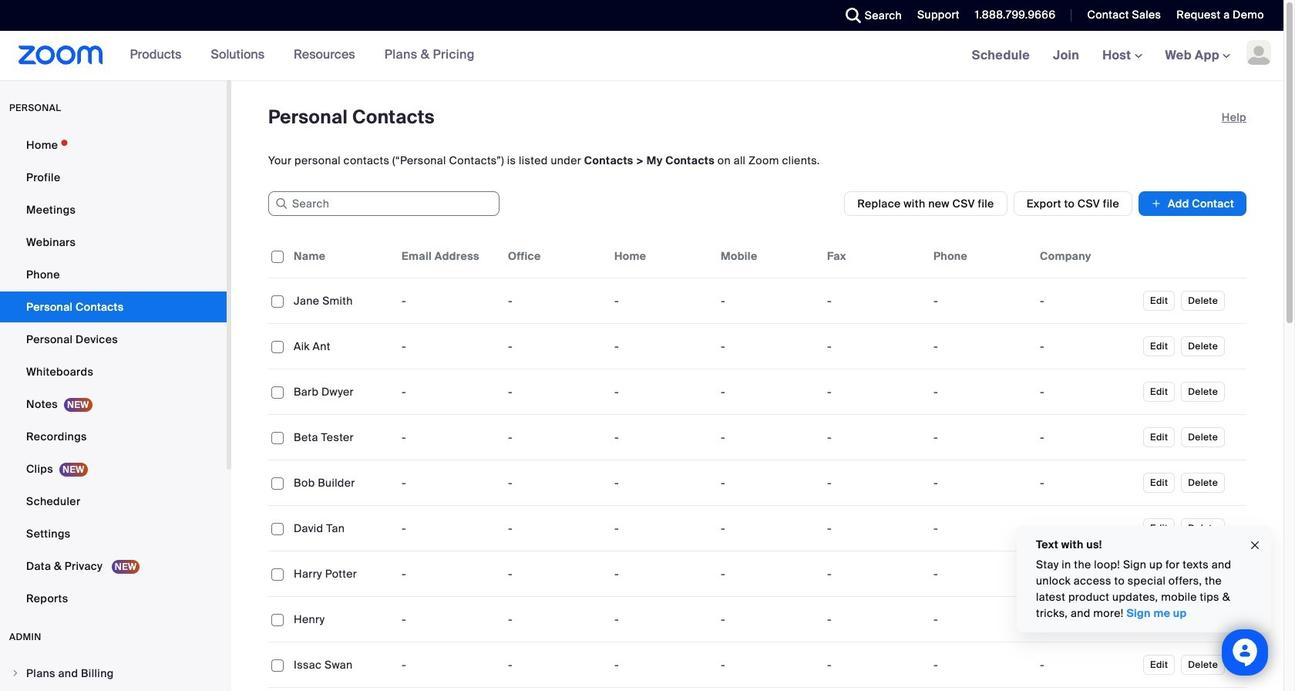Task type: locate. For each thing, give the bounding box(es) containing it.
banner
[[0, 31, 1284, 81]]

zoom logo image
[[19, 46, 103, 65]]

cell
[[928, 285, 1034, 316], [1034, 285, 1141, 316], [928, 331, 1034, 362], [1034, 331, 1141, 362], [928, 376, 1034, 407], [1034, 376, 1141, 407], [928, 422, 1034, 453], [1034, 422, 1141, 453], [928, 467, 1034, 498], [1034, 467, 1141, 498], [928, 513, 1034, 544], [1034, 513, 1141, 544], [928, 558, 1034, 589], [1034, 558, 1141, 589], [928, 604, 1034, 635], [1034, 604, 1141, 635], [928, 649, 1034, 680], [1034, 649, 1141, 680], [268, 688, 288, 691], [288, 688, 396, 691], [396, 688, 502, 691], [502, 688, 609, 691], [609, 688, 715, 691], [715, 688, 821, 691], [821, 688, 928, 691], [928, 688, 1034, 691], [1034, 688, 1141, 691], [1141, 688, 1247, 691]]

profile picture image
[[1247, 40, 1272, 65]]

application
[[268, 234, 1259, 691]]

menu item
[[0, 659, 227, 688]]

Search Contacts Input text field
[[268, 191, 500, 216]]

add image
[[1152, 196, 1162, 211]]



Task type: describe. For each thing, give the bounding box(es) containing it.
personal menu menu
[[0, 130, 227, 616]]

meetings navigation
[[961, 31, 1284, 81]]

product information navigation
[[103, 31, 487, 80]]

close image
[[1250, 537, 1262, 554]]

right image
[[11, 669, 20, 678]]



Task type: vqa. For each thing, say whether or not it's contained in the screenshot.
right image
yes



